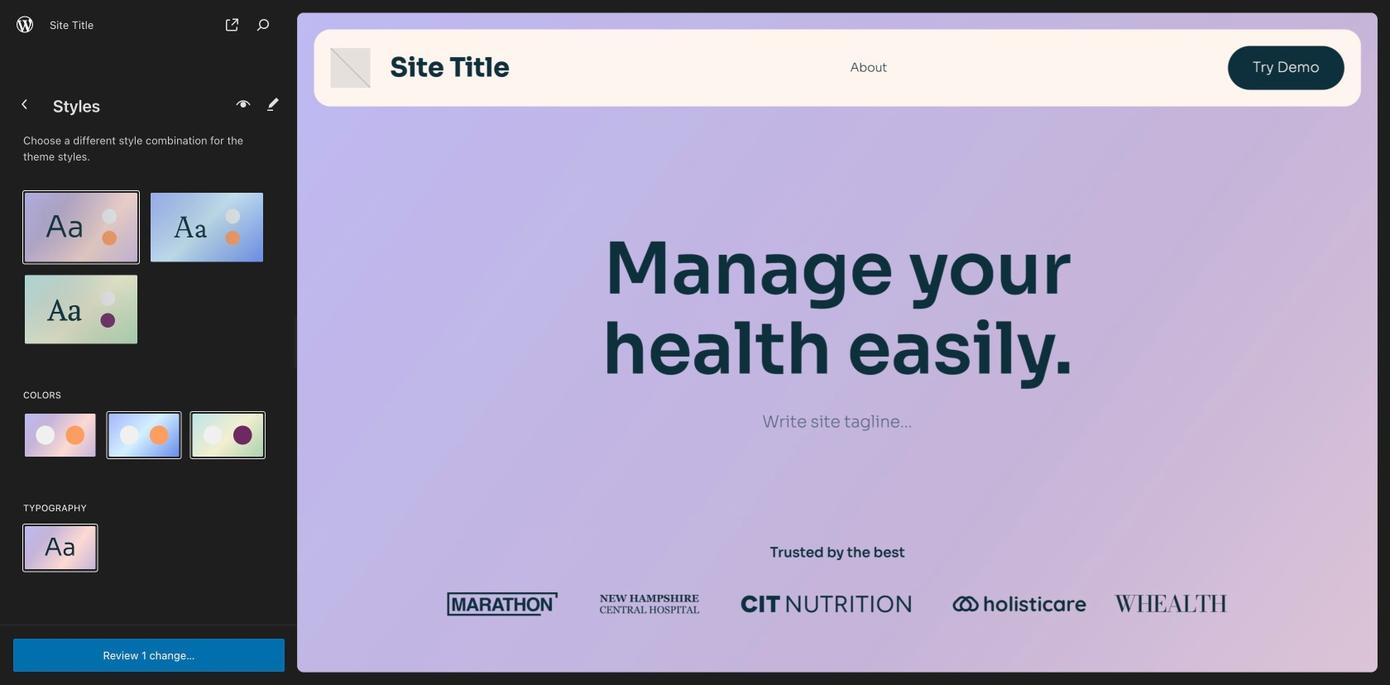 Task type: vqa. For each thing, say whether or not it's contained in the screenshot.
List
no



Task type: locate. For each thing, give the bounding box(es) containing it.
view site (opens in a new tab) image
[[222, 15, 242, 35]]

back image
[[15, 94, 35, 114]]



Task type: describe. For each thing, give the bounding box(es) containing it.
style book image
[[233, 94, 253, 114]]

open command palette image
[[253, 15, 273, 35]]

edit styles image
[[263, 94, 283, 114]]



